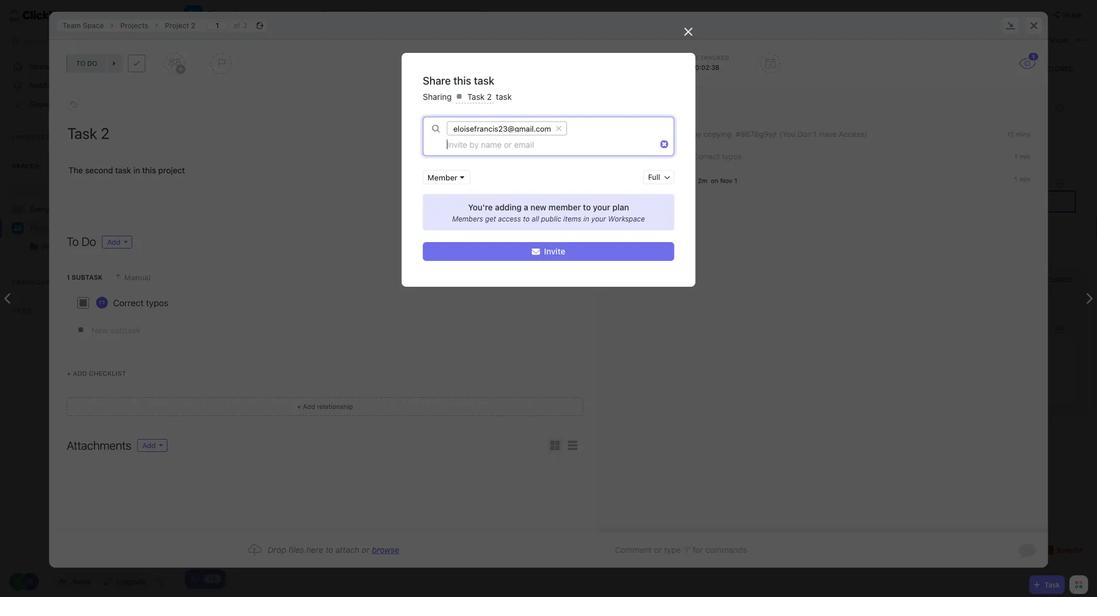 Task type: locate. For each thing, give the bounding box(es) containing it.
+ left new in the bottom left of the page
[[220, 408, 224, 415]]

0 vertical spatial +
[[67, 370, 71, 377]]

1 vertical spatial correct
[[113, 298, 144, 308]]

subtask
[[72, 274, 103, 281]]

to left all on the top left of page
[[523, 215, 530, 223]]

1 horizontal spatial invite
[[544, 247, 565, 256]]

task for task 2
[[467, 92, 485, 102]]

projects left project
[[120, 21, 148, 30]]

1 vertical spatial closed
[[1047, 276, 1073, 283]]

1 vertical spatial show
[[29, 100, 49, 108]]

user friends image
[[13, 224, 22, 232]]

tracked time
[[633, 176, 680, 185]]

search down set task position in this list number field
[[197, 36, 220, 44]]

1 horizontal spatial +
[[220, 408, 224, 415]]

2 horizontal spatial task
[[1044, 581, 1060, 589]]

1 min
[[1014, 153, 1030, 161], [1014, 175, 1030, 183]]

2 min from the top
[[1019, 175, 1030, 183]]

0 horizontal spatial 2
[[191, 21, 195, 30]]

+ for + add checklist
[[67, 370, 71, 377]]

show more
[[29, 100, 69, 108]]

1 vertical spatial task
[[235, 388, 252, 397]]

space up home link
[[83, 21, 104, 30]]

task for the second task in this project
[[115, 165, 131, 175]]

get
[[485, 215, 496, 223]]

second
[[85, 165, 113, 175]]

0 vertical spatial show
[[1025, 65, 1045, 73]]

1 horizontal spatial team
[[63, 21, 81, 30]]

task right task 2
[[496, 92, 512, 102]]

team space inside task locations element
[[63, 21, 104, 30]]

board link
[[332, 0, 360, 29]]

task right new in the bottom left of the page
[[241, 408, 254, 415]]

task up task 2
[[474, 74, 494, 87]]

show
[[1025, 65, 1045, 73], [29, 100, 49, 108], [1025, 276, 1045, 283]]

1 vertical spatial +
[[220, 408, 224, 415]]

this for share
[[453, 74, 471, 87]]

0 vertical spatial closed
[[1047, 65, 1073, 73]]

0 vertical spatial typos
[[722, 152, 742, 161]]

2 right 'of'
[[243, 21, 247, 30]]

projects link
[[114, 19, 154, 33], [1, 237, 166, 256], [42, 237, 166, 256]]

of
[[234, 21, 240, 30]]

0 horizontal spatial this
[[142, 165, 156, 175]]

task for task 3
[[235, 388, 252, 397]]

team space down everything
[[29, 223, 74, 232]]

1 vertical spatial this
[[661, 130, 674, 138]]

0 horizontal spatial projects
[[42, 242, 71, 251]]

1 vertical spatial team space
[[63, 21, 104, 30]]

task inside 'link'
[[235, 388, 252, 397]]

1 vertical spatial team space link
[[29, 219, 166, 237]]

to right here
[[326, 545, 333, 555]]

calendar
[[383, 10, 418, 19]]

⌘k
[[152, 38, 163, 46]]

0 horizontal spatial invite
[[73, 578, 91, 586]]

task locations element
[[49, 11, 1048, 40]]

gantt link
[[445, 0, 471, 29]]

2 show closed from the top
[[1025, 276, 1073, 283]]

team
[[207, 9, 231, 20], [63, 21, 81, 30], [29, 223, 49, 232]]

invite down public
[[544, 247, 565, 256]]

1 vertical spatial correct typos link
[[113, 296, 168, 309]]

12
[[1007, 130, 1014, 138]]

board
[[332, 10, 356, 19]]

favorites
[[12, 133, 50, 141]]

1 show closed from the top
[[1025, 65, 1073, 73]]

2 vertical spatial team space
[[29, 223, 74, 232]]

1 vertical spatial invite
[[73, 578, 91, 586]]

1 show closed button from the top
[[1013, 63, 1076, 75]]

search up home
[[23, 38, 46, 46]]

0 horizontal spatial space
[[51, 223, 74, 232]]

Invite by name or email text field
[[429, 136, 656, 153]]

calendar link
[[383, 0, 422, 29]]

0 vertical spatial space
[[234, 9, 261, 20]]

nov
[[720, 177, 732, 184]]

2 horizontal spatial team
[[207, 9, 231, 20]]

0 vertical spatial to
[[583, 202, 591, 212]]

projects inside task locations element
[[120, 21, 148, 30]]

this up clear search icon
[[661, 130, 674, 138]]

in right items
[[583, 215, 589, 223]]

min
[[1019, 153, 1030, 161], [1019, 175, 1030, 183]]

2 up the eloisefrancis23@gmail.com
[[487, 92, 492, 102]]

1 horizontal spatial this
[[453, 74, 471, 87]]

team for team space button
[[207, 9, 231, 20]]

share
[[1063, 11, 1082, 19], [423, 74, 451, 87]]

2 vertical spatial task
[[1044, 581, 1060, 589]]

task left by
[[676, 130, 691, 138]]

closed
[[1047, 65, 1073, 73], [1047, 276, 1073, 283]]

invite left upgrade link
[[73, 578, 91, 586]]

member
[[549, 202, 581, 212]]

+ left add on the left
[[67, 370, 71, 377]]

0 vertical spatial projects
[[120, 21, 148, 30]]

of 2
[[234, 21, 247, 30]]

1 vertical spatial team
[[63, 21, 81, 30]]

table link
[[493, 0, 519, 29]]

+ inside task body element
[[67, 370, 71, 377]]

1 vertical spatial projects
[[42, 242, 71, 251]]

team space inside button
[[207, 9, 261, 20]]

2 horizontal spatial space
[[234, 9, 261, 20]]

projects link up '1 subtask'
[[1, 237, 166, 256]]

your
[[593, 202, 610, 212], [591, 215, 606, 223]]

1 vertical spatial created
[[631, 152, 659, 161]]

0 horizontal spatial team
[[29, 223, 49, 232]]

#8678g9yjt
[[736, 130, 777, 138]]

1 horizontal spatial search
[[197, 36, 220, 44]]

12 mins
[[1007, 130, 1030, 138]]

the second task in this project
[[68, 165, 185, 175]]

full button
[[643, 170, 674, 184]]

team up set task position in this list number field
[[207, 9, 231, 20]]

0 vertical spatial correct typos link
[[693, 152, 742, 161]]

Set task position in this List number field
[[207, 21, 228, 30]]

gantt
[[445, 10, 466, 19]]

team inside button
[[207, 9, 231, 20]]

0 vertical spatial team space
[[207, 9, 261, 20]]

space up of 2
[[234, 9, 261, 20]]

this left project
[[142, 165, 156, 175]]

0 horizontal spatial task
[[235, 388, 252, 397]]

1 horizontal spatial in
[[583, 215, 589, 223]]

public
[[541, 215, 561, 223]]

projects left do
[[42, 242, 71, 251]]

drop
[[268, 545, 286, 555]]

created
[[631, 130, 659, 138], [631, 152, 659, 161]]

typos
[[722, 152, 742, 161], [146, 298, 168, 308]]

created up you created subtask: correct typos
[[631, 130, 659, 138]]

projects inside sidebar navigation
[[42, 242, 71, 251]]

0 horizontal spatial correct typos link
[[113, 296, 168, 309]]

team space up 'of'
[[207, 9, 261, 20]]

2 vertical spatial this
[[142, 165, 156, 175]]

1 vertical spatial share
[[423, 74, 451, 87]]

automations button
[[970, 6, 1025, 24]]

checklist
[[89, 370, 126, 377]]

0 horizontal spatial typos
[[146, 298, 168, 308]]

drop files here to attach or browse
[[268, 545, 399, 555]]

0 horizontal spatial to
[[326, 545, 333, 555]]

team space inside sidebar navigation
[[29, 223, 74, 232]]

0 vertical spatial this
[[453, 74, 471, 87]]

0 horizontal spatial search
[[23, 38, 46, 46]]

team down everything
[[29, 223, 49, 232]]

0 vertical spatial 1 min
[[1014, 153, 1030, 161]]

browse
[[372, 545, 399, 555]]

task right second
[[115, 165, 131, 175]]

task
[[467, 92, 485, 102], [235, 388, 252, 397], [1044, 581, 1060, 589]]

0 vertical spatial min
[[1019, 153, 1030, 161]]

members
[[452, 215, 483, 223]]

space inside team space button
[[234, 9, 261, 20]]

docs
[[12, 307, 32, 314]]

to
[[583, 202, 591, 212], [523, 215, 530, 223], [326, 545, 333, 555]]

team up home link
[[63, 21, 81, 30]]

created this task by copying #8678g9yjt (you don't have access)
[[631, 130, 867, 138]]

plan
[[612, 202, 629, 212]]

task body element
[[49, 88, 598, 532]]

0 vertical spatial invite
[[544, 247, 565, 256]]

team space link up home link
[[57, 19, 110, 33]]

to right member
[[583, 202, 591, 212]]

1 horizontal spatial correct
[[693, 152, 720, 161]]

1 horizontal spatial typos
[[722, 152, 742, 161]]

search for search
[[23, 38, 46, 46]]

dialog
[[49, 11, 1048, 568]]

1 horizontal spatial 2
[[243, 21, 247, 30]]

1 horizontal spatial share
[[1063, 11, 1082, 19]]

projects link up ⌘k
[[114, 19, 154, 33]]

0 horizontal spatial correct
[[113, 298, 144, 308]]

1 vertical spatial space
[[83, 21, 104, 30]]

space inside task locations element
[[83, 21, 104, 30]]

team for team space link to the bottom
[[29, 223, 49, 232]]

1 vertical spatial show closed button
[[1013, 274, 1076, 285]]

this up task 2
[[453, 74, 471, 87]]

1 vertical spatial min
[[1019, 175, 1030, 183]]

1 vertical spatial typos
[[146, 298, 168, 308]]

0 vertical spatial show closed
[[1025, 65, 1073, 73]]

team space link up subtask
[[29, 219, 166, 237]]

space up to
[[51, 223, 74, 232]]

2 right project
[[191, 21, 195, 30]]

1 horizontal spatial to
[[523, 215, 530, 223]]

projects for "projects" link inside task locations element
[[120, 21, 148, 30]]

0 vertical spatial created
[[631, 130, 659, 138]]

2 horizontal spatial this
[[661, 130, 674, 138]]

search inside sidebar navigation
[[23, 38, 46, 46]]

2 vertical spatial space
[[51, 223, 74, 232]]

1 vertical spatial show closed
[[1025, 276, 1073, 283]]

1 vertical spatial 1 min
[[1014, 175, 1030, 183]]

0 vertical spatial in
[[133, 165, 140, 175]]

0 vertical spatial show closed button
[[1013, 63, 1076, 75]]

dialog containing to do
[[49, 11, 1048, 568]]

your left plan
[[593, 202, 610, 212]]

team inside task locations element
[[63, 21, 81, 30]]

0 vertical spatial task
[[467, 92, 485, 102]]

share inside button
[[1063, 11, 1082, 19]]

0 horizontal spatial share
[[423, 74, 451, 87]]

1 horizontal spatial projects
[[120, 21, 148, 30]]

2 vertical spatial team
[[29, 223, 49, 232]]

(you
[[779, 130, 795, 138]]

don't
[[797, 130, 817, 138]]

team space up home link
[[63, 21, 104, 30]]

0 horizontal spatial in
[[133, 165, 140, 175]]

2 vertical spatial show
[[1025, 276, 1045, 283]]

2 horizontal spatial 2
[[487, 92, 492, 102]]

in left project
[[133, 165, 140, 175]]

task
[[474, 74, 494, 87], [496, 92, 512, 102], [676, 130, 691, 138], [115, 165, 131, 175], [241, 408, 254, 415]]

team inside sidebar navigation
[[29, 223, 49, 232]]

this
[[453, 74, 471, 87], [661, 130, 674, 138], [142, 165, 156, 175]]

0 vertical spatial team
[[207, 9, 231, 20]]

in
[[133, 165, 140, 175], [583, 215, 589, 223]]

created right you
[[631, 152, 659, 161]]

notifications
[[29, 81, 74, 90]]

correct typos link
[[693, 152, 742, 161], [113, 296, 168, 309]]

team for topmost team space link
[[63, 21, 81, 30]]

1 horizontal spatial space
[[83, 21, 104, 30]]

1 vertical spatial to
[[523, 215, 530, 223]]

0 vertical spatial share
[[1063, 11, 1082, 19]]

projects
[[120, 21, 148, 30], [42, 242, 71, 251]]

team space button
[[203, 2, 261, 28]]

your right items
[[591, 215, 606, 223]]

you're
[[468, 202, 493, 212]]

1 horizontal spatial task
[[467, 92, 485, 102]]

member
[[428, 173, 458, 182]]

automations
[[976, 11, 1019, 19]]

2 vertical spatial to
[[326, 545, 333, 555]]

show closed button
[[1013, 63, 1076, 75], [1013, 274, 1076, 285]]

0 horizontal spatial +
[[67, 370, 71, 377]]

tracked
[[633, 176, 660, 185]]

1 vertical spatial in
[[583, 215, 589, 223]]

1 closed from the top
[[1047, 65, 1073, 73]]



Task type: describe. For each thing, give the bounding box(es) containing it.
workspace
[[608, 215, 645, 223]]

copying
[[704, 130, 732, 138]]

sharing
[[423, 92, 454, 102]]

share for share
[[1063, 11, 1082, 19]]

2 1 min from the top
[[1014, 175, 1030, 183]]

by
[[693, 130, 701, 138]]

1/4
[[208, 575, 217, 582]]

time
[[683, 54, 698, 61]]

favorites button
[[0, 123, 177, 151]]

+ for + new task
[[220, 408, 224, 415]]

eloisefrancis23@gmail.com
[[453, 124, 551, 133]]

2 closed from the top
[[1047, 276, 1073, 283]]

adding
[[495, 202, 522, 212]]

projects link up subtask
[[42, 237, 166, 256]]

everything
[[29, 205, 67, 214]]

do
[[82, 234, 96, 248]]

project
[[158, 165, 185, 175]]

search for search tasks...
[[197, 36, 220, 44]]

minimize task image
[[1006, 22, 1015, 29]]

2 for of 2
[[243, 21, 247, 30]]

upgrade
[[117, 578, 146, 586]]

browse link
[[372, 545, 399, 555]]

+ new task
[[220, 408, 254, 415]]

time
[[662, 176, 678, 185]]

add
[[73, 370, 87, 377]]

access
[[498, 215, 521, 223]]

New subtask text field
[[91, 319, 580, 340]]

subtask:
[[661, 152, 691, 161]]

correct inside task body element
[[113, 298, 144, 308]]

upgrade link
[[99, 574, 151, 590]]

projects for "projects" link over subtask
[[42, 242, 71, 251]]

correct typos
[[113, 298, 168, 308]]

task for + new task
[[241, 408, 254, 415]]

share this task
[[423, 74, 494, 87]]

mine link
[[563, 236, 580, 256]]

1 subtask
[[67, 274, 103, 281]]

list link
[[291, 0, 310, 29]]

in inside you're adding a new member to your plan members get access to all public items in your workspace
[[583, 215, 589, 223]]

task 3
[[235, 388, 259, 397]]

to do
[[67, 234, 96, 248]]

Edit task name text field
[[67, 123, 580, 143]]

2 created from the top
[[631, 152, 659, 161]]

everything link
[[0, 200, 177, 219]]

1 horizontal spatial correct typos link
[[693, 152, 742, 161]]

typos inside task body element
[[146, 298, 168, 308]]

task for created this task by copying #8678g9yjt (you don't have access)
[[676, 130, 691, 138]]

attachments
[[67, 438, 131, 452]]

1 1 min from the top
[[1014, 153, 1030, 161]]

task details element
[[49, 40, 1048, 88]]

task 2
[[465, 92, 494, 102]]

here
[[306, 545, 323, 555]]

invite inside sidebar navigation
[[73, 578, 91, 586]]

you
[[616, 152, 629, 161]]

project
[[165, 21, 189, 30]]

task for share this task
[[474, 74, 494, 87]]

onboarding checklist button image
[[190, 574, 199, 584]]

table
[[493, 10, 514, 19]]

items
[[563, 215, 581, 223]]

2 show closed button from the top
[[1013, 274, 1076, 285]]

member button
[[423, 170, 471, 184]]

more
[[51, 100, 69, 108]]

all
[[532, 215, 539, 223]]

0 vertical spatial your
[[593, 202, 610, 212]]

to
[[67, 234, 79, 248]]

this for created
[[661, 130, 674, 138]]

have
[[819, 130, 837, 138]]

Search tasks... text field
[[197, 32, 294, 48]]

2 horizontal spatial to
[[583, 202, 591, 212]]

projects link inside task locations element
[[114, 19, 154, 33]]

new
[[226, 408, 239, 415]]

project 2
[[165, 21, 195, 30]]

1 inside task body element
[[67, 274, 70, 281]]

notifications link
[[0, 76, 177, 95]]

0 vertical spatial correct
[[693, 152, 720, 161]]

share for share this task
[[423, 74, 451, 87]]

1 created from the top
[[631, 130, 659, 138]]

mins
[[1016, 130, 1030, 138]]

onboarding checklist button element
[[190, 574, 199, 584]]

space inside sidebar navigation
[[51, 223, 74, 232]]

0 vertical spatial team space link
[[57, 19, 110, 33]]

1 min from the top
[[1019, 153, 1030, 161]]

full
[[648, 173, 660, 181]]

3
[[254, 388, 259, 397]]

new
[[531, 202, 547, 212]]

in inside task body element
[[133, 165, 140, 175]]

dashboards
[[12, 278, 60, 286]]

home
[[29, 62, 50, 71]]

show inside sidebar navigation
[[29, 100, 49, 108]]

tracked
[[700, 54, 729, 61]]

project 2 link
[[159, 19, 201, 33]]

or
[[362, 545, 369, 555]]

2 for project 2
[[191, 21, 195, 30]]

the
[[68, 165, 83, 175]]

sidebar navigation
[[0, 0, 177, 597]]

attach
[[335, 545, 359, 555]]

share button
[[1048, 5, 1087, 24]]

this inside task body element
[[142, 165, 156, 175]]

access)
[[839, 130, 867, 138]]

2m on nov 1
[[698, 177, 737, 184]]

search tasks...
[[197, 36, 246, 44]]

files
[[288, 545, 304, 555]]

task 3 link
[[232, 382, 747, 402]]

a
[[524, 202, 528, 212]]

you created subtask: correct typos
[[616, 152, 742, 161]]

+ add checklist
[[67, 370, 126, 377]]

1 vertical spatial your
[[591, 215, 606, 223]]

list
[[291, 10, 305, 19]]

home link
[[0, 57, 177, 76]]

2 for task 2
[[487, 92, 492, 102]]

you're adding a new member to your plan members get access to all public items in your workspace
[[452, 202, 645, 223]]

clear search image
[[660, 140, 668, 148]]

2m
[[698, 177, 707, 184]]

on
[[711, 177, 719, 184]]



Task type: vqa. For each thing, say whether or not it's contained in the screenshot.
BACK 'LINK'
no



